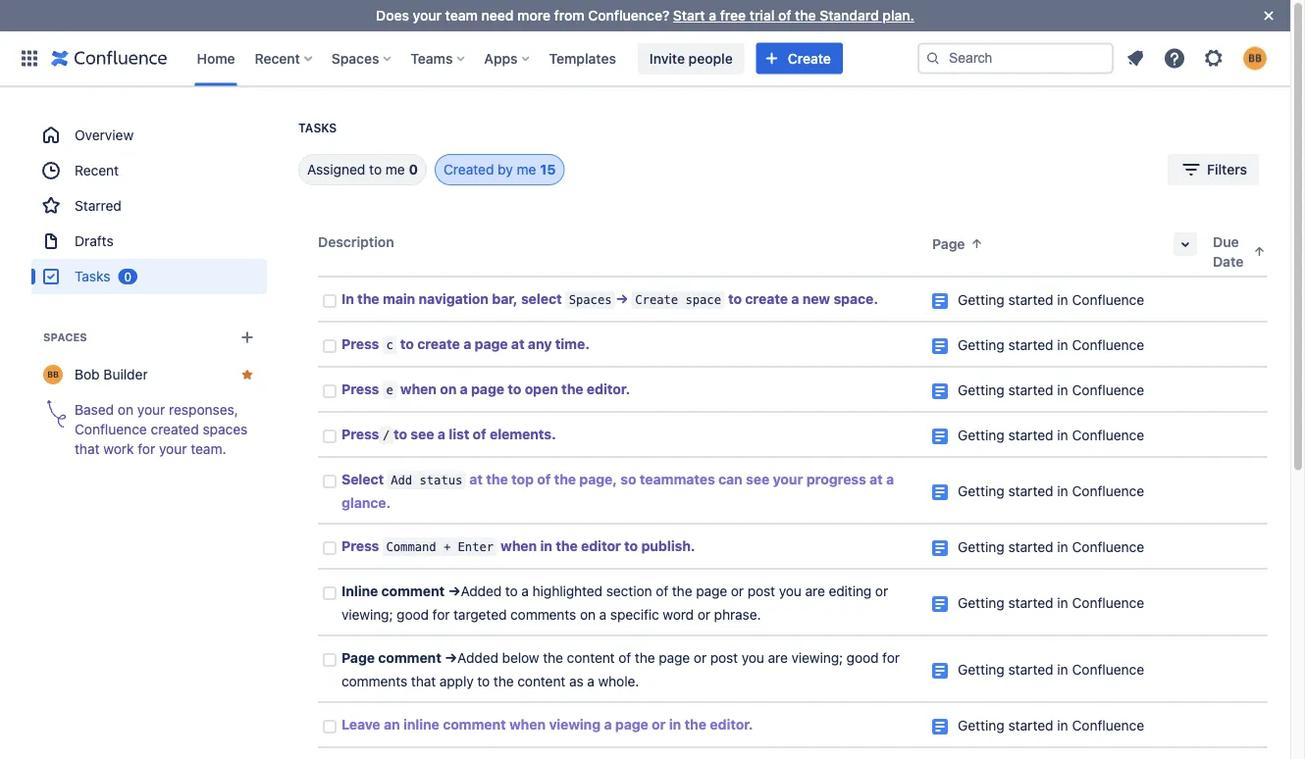 Task type: vqa. For each thing, say whether or not it's contained in the screenshot.
Convert pages
no



Task type: locate. For each thing, give the bounding box(es) containing it.
confluence for when in the editor to publish. page title icon
[[1072, 539, 1145, 555]]

4 getting from the top
[[958, 427, 1005, 444]]

drafts
[[75, 233, 114, 249]]

status
[[420, 474, 463, 488]]

to up targeted
[[505, 583, 518, 600]]

you down phrase.
[[742, 650, 764, 666]]

a left new
[[791, 291, 799, 307]]

1 vertical spatial for
[[432, 607, 450, 623]]

1 press from the top
[[342, 336, 379, 352]]

bob builder
[[75, 367, 148, 383]]

top
[[511, 472, 534, 488]]

notification icon image
[[1124, 47, 1147, 70]]

getting started in confluence for to see a list of elements.
[[958, 427, 1145, 444]]

bob
[[75, 367, 100, 383]]

2 me from the left
[[517, 161, 536, 178]]

teammates
[[640, 472, 715, 488]]

1 horizontal spatial editor.
[[710, 717, 753, 733]]

1 vertical spatial create
[[635, 293, 678, 307]]

banner
[[0, 31, 1291, 86]]

people
[[689, 50, 733, 66]]

0 vertical spatial are
[[805, 583, 825, 600]]

page inside "added below the content of the page or post you are viewing; good for comments that apply to the content as a whole."
[[659, 650, 690, 666]]

starred
[[75, 198, 122, 214]]

comment down command
[[381, 583, 445, 600]]

9 started from the top
[[1008, 718, 1054, 734]]

you inside added to a highlighted section of the page or post you are editing or viewing; good for targeted comments on a specific word or phrase.
[[779, 583, 802, 600]]

0 vertical spatial that
[[75, 441, 100, 457]]

press left "c"
[[342, 336, 379, 352]]

0 horizontal spatial you
[[742, 650, 764, 666]]

1 vertical spatial recent
[[75, 162, 119, 179]]

1 vertical spatial →
[[448, 583, 461, 600]]

global element
[[12, 31, 918, 86]]

comments inside added to a highlighted section of the page or post you are editing or viewing; good for targeted comments on a specific word or phrase.
[[510, 607, 576, 623]]

of up word
[[656, 583, 668, 600]]

1 started from the top
[[1008, 292, 1054, 308]]

1 getting started in confluence from the top
[[958, 292, 1145, 308]]

post down phrase.
[[710, 650, 738, 666]]

comments down highlighted
[[510, 607, 576, 623]]

0 horizontal spatial content
[[518, 674, 566, 690]]

2 getting from the top
[[958, 337, 1005, 353]]

open
[[525, 381, 558, 397]]

1 horizontal spatial me
[[517, 161, 536, 178]]

5 started from the top
[[1008, 483, 1054, 500]]

spaces inside in the main navigation bar, select spaces → create space to create a new space.
[[569, 293, 612, 307]]

to inside "added below the content of the page or post you are viewing; good for comments that apply to the content as a whole."
[[477, 674, 490, 690]]

to right /
[[394, 426, 407, 443]]

0 vertical spatial 0
[[409, 161, 418, 178]]

of inside "added below the content of the page or post you are viewing; good for comments that apply to the content as a whole."
[[619, 650, 631, 666]]

1 horizontal spatial tasks
[[298, 121, 337, 135]]

getting for at the top of the page, so teammates can see your progress at a glance.
[[958, 483, 1005, 500]]

5 getting started in confluence from the top
[[958, 483, 1145, 500]]

tasks down drafts
[[75, 268, 110, 285]]

recent right home
[[255, 50, 300, 66]]

page title icon image
[[932, 293, 948, 309], [932, 339, 948, 354], [932, 384, 948, 399], [932, 429, 948, 445], [932, 485, 948, 501], [932, 541, 948, 556], [932, 597, 948, 612], [932, 663, 948, 679], [932, 719, 948, 735]]

3 getting started in confluence link from the top
[[958, 382, 1145, 398]]

getting started in confluence link
[[958, 292, 1145, 308], [958, 337, 1145, 353], [958, 382, 1145, 398], [958, 427, 1145, 444], [958, 483, 1145, 500], [958, 539, 1145, 555], [958, 595, 1145, 611], [958, 662, 1145, 678], [958, 718, 1145, 734]]

0 vertical spatial you
[[779, 583, 802, 600]]

2 started from the top
[[1008, 337, 1054, 353]]

create down start a free trial of the standard plan. link
[[788, 50, 831, 66]]

tab list containing assigned to me
[[275, 154, 565, 185]]

1 vertical spatial spaces
[[569, 293, 612, 307]]

or down word
[[694, 650, 707, 666]]

a left specific
[[599, 607, 607, 623]]

0 horizontal spatial viewing;
[[342, 607, 393, 623]]

responses,
[[169, 402, 238, 418]]

added for inline comment →
[[461, 583, 502, 600]]

unstar this space image
[[239, 367, 255, 383]]

spaces
[[203, 422, 248, 438]]

on
[[440, 381, 457, 397], [118, 402, 134, 418], [580, 607, 596, 623]]

3 getting from the top
[[958, 382, 1005, 398]]

overview link
[[31, 118, 267, 153]]

page down word
[[659, 650, 690, 666]]

spaces up bob
[[43, 331, 87, 344]]

press down the glance.
[[342, 538, 379, 555]]

4 getting started in confluence from the top
[[958, 427, 1145, 444]]

good inside "added below the content of the page or post you are viewing; good for comments that apply to the content as a whole."
[[847, 650, 879, 666]]

specific
[[610, 607, 659, 623]]

on down highlighted
[[580, 607, 596, 623]]

0 horizontal spatial tasks
[[75, 268, 110, 285]]

5 getting started in confluence link from the top
[[958, 483, 1145, 500]]

on up press / to see a list of elements.
[[440, 381, 457, 397]]

getting
[[958, 292, 1005, 308], [958, 337, 1005, 353], [958, 382, 1005, 398], [958, 427, 1005, 444], [958, 483, 1005, 500], [958, 539, 1005, 555], [958, 595, 1005, 611], [958, 662, 1005, 678], [958, 718, 1005, 734]]

6 page title icon image from the top
[[932, 541, 948, 556]]

0 vertical spatial page
[[932, 236, 965, 252]]

the down below on the bottom left
[[494, 674, 514, 690]]

1 horizontal spatial viewing;
[[792, 650, 843, 666]]

press
[[342, 336, 379, 352], [342, 381, 379, 397], [342, 426, 379, 443], [342, 538, 379, 555]]

1 horizontal spatial see
[[746, 472, 770, 488]]

9 getting started in confluence link from the top
[[958, 718, 1145, 734]]

you left editing
[[779, 583, 802, 600]]

when left the viewing
[[509, 717, 546, 733]]

whole.
[[598, 674, 639, 690]]

of right top
[[537, 472, 551, 488]]

templates link
[[543, 43, 622, 74]]

→ for content
[[445, 650, 458, 666]]

1 horizontal spatial that
[[411, 674, 436, 690]]

when right enter
[[501, 538, 537, 555]]

added inside added to a highlighted section of the page or post you are editing or viewing; good for targeted comments on a specific word or phrase.
[[461, 583, 502, 600]]

3 page title icon image from the top
[[932, 384, 948, 399]]

content down below on the bottom left
[[518, 674, 566, 690]]

2 vertical spatial →
[[445, 650, 458, 666]]

2 horizontal spatial for
[[882, 650, 900, 666]]

added up apply
[[458, 650, 498, 666]]

getting started in confluence link for when in the editor to publish.
[[958, 539, 1145, 555]]

1 vertical spatial on
[[118, 402, 134, 418]]

1 vertical spatial tasks
[[75, 268, 110, 285]]

a left free
[[709, 7, 716, 24]]

at left any
[[511, 336, 525, 352]]

the left top
[[486, 472, 508, 488]]

or inside "added below the content of the page or post you are viewing; good for comments that apply to the content as a whole."
[[694, 650, 707, 666]]

0 vertical spatial create
[[788, 50, 831, 66]]

any
[[528, 336, 552, 352]]

0 vertical spatial content
[[567, 650, 615, 666]]

0 horizontal spatial me
[[386, 161, 405, 178]]

2 vertical spatial when
[[509, 717, 546, 733]]

builder
[[103, 367, 148, 383]]

0 vertical spatial post
[[748, 583, 775, 600]]

to inside added to a highlighted section of the page or post you are editing or viewing; good for targeted comments on a specific word or phrase.
[[505, 583, 518, 600]]

or
[[731, 583, 744, 600], [875, 583, 888, 600], [698, 607, 710, 623], [694, 650, 707, 666], [652, 717, 666, 733]]

c
[[386, 338, 393, 352]]

page down the 'inline'
[[342, 650, 375, 666]]

1 horizontal spatial for
[[432, 607, 450, 623]]

1 vertical spatial see
[[746, 472, 770, 488]]

of
[[778, 7, 791, 24], [473, 426, 486, 443], [537, 472, 551, 488], [656, 583, 668, 600], [619, 650, 631, 666]]

getting started in confluence link for to see a list of elements.
[[958, 427, 1145, 444]]

2 horizontal spatial on
[[580, 607, 596, 623]]

1 vertical spatial comment
[[378, 650, 441, 666]]

highlighted
[[533, 583, 603, 600]]

to right editor
[[624, 538, 638, 555]]

spaces
[[332, 50, 379, 66], [569, 293, 612, 307], [43, 331, 87, 344]]

templates
[[549, 50, 616, 66]]

0 horizontal spatial page
[[342, 650, 375, 666]]

added up targeted
[[461, 583, 502, 600]]

page title icon image for to create a page at any time.
[[932, 339, 948, 354]]

1 vertical spatial viewing;
[[792, 650, 843, 666]]

0 horizontal spatial editor.
[[587, 381, 630, 397]]

or up phrase.
[[731, 583, 744, 600]]

a down press c to create a page at any time.
[[460, 381, 468, 397]]

page title icon image for when on a page to open the editor.
[[932, 384, 948, 399]]

a left list at the left of page
[[438, 426, 446, 443]]

as
[[569, 674, 584, 690]]

based on your responses, confluence created spaces that work for your team.
[[75, 402, 248, 457]]

post up phrase.
[[748, 583, 775, 600]]

0 vertical spatial added
[[461, 583, 502, 600]]

page left the ascending sorting icon page
[[932, 236, 965, 252]]

the inside added to a highlighted section of the page or post you are editing or viewing; good for targeted comments on a specific word or phrase.
[[672, 583, 692, 600]]

0 vertical spatial recent
[[255, 50, 300, 66]]

teams
[[411, 50, 453, 66]]

section
[[606, 583, 652, 600]]

1 page title icon image from the top
[[932, 293, 948, 309]]

page for page comment →
[[342, 650, 375, 666]]

1 horizontal spatial you
[[779, 583, 802, 600]]

content up as
[[567, 650, 615, 666]]

viewing;
[[342, 607, 393, 623], [792, 650, 843, 666]]

1 vertical spatial content
[[518, 674, 566, 690]]

plan.
[[883, 7, 915, 24]]

0 vertical spatial when
[[400, 381, 437, 397]]

comment up apply
[[378, 650, 441, 666]]

tab list
[[275, 154, 565, 185]]

+
[[444, 540, 451, 555]]

1 vertical spatial when
[[501, 538, 537, 555]]

your profile and preferences image
[[1243, 47, 1267, 70]]

inline comment →
[[342, 583, 461, 600]]

1 horizontal spatial post
[[748, 583, 775, 600]]

page inside added to a highlighted section of the page or post you are editing or viewing; good for targeted comments on a specific word or phrase.
[[696, 583, 727, 600]]

1 vertical spatial editor.
[[710, 717, 753, 733]]

0 horizontal spatial are
[[768, 650, 788, 666]]

a right as
[[587, 674, 595, 690]]

select add status
[[342, 472, 463, 488]]

create
[[788, 50, 831, 66], [635, 293, 678, 307]]

6 getting started in confluence from the top
[[958, 539, 1145, 555]]

5 page title icon image from the top
[[932, 485, 948, 501]]

→ up apply
[[445, 650, 458, 666]]

0 vertical spatial →
[[616, 291, 628, 307]]

to right space
[[728, 291, 742, 307]]

group containing overview
[[31, 118, 267, 294]]

appswitcher icon image
[[18, 47, 41, 70]]

started for at the top of the page, so teammates can see your progress at a glance.
[[1008, 483, 1054, 500]]

7 started from the top
[[1008, 595, 1054, 611]]

getting started in confluence for when in the editor to publish.
[[958, 539, 1145, 555]]

1 getting started in confluence link from the top
[[958, 292, 1145, 308]]

so
[[621, 472, 636, 488]]

confluence for eighth page title icon
[[1072, 662, 1145, 678]]

confluence for page title icon related to →
[[1072, 292, 1145, 308]]

1 vertical spatial are
[[768, 650, 788, 666]]

0 horizontal spatial that
[[75, 441, 100, 457]]

3 started from the top
[[1008, 382, 1054, 398]]

banner containing home
[[0, 31, 1291, 86]]

confluence for at the top of the page, so teammates can see your progress at a glance. page title icon
[[1072, 483, 1145, 500]]

of up whole.
[[619, 650, 631, 666]]

create a space image
[[236, 326, 259, 349]]

at right progress
[[870, 472, 883, 488]]

the
[[795, 7, 816, 24], [357, 291, 379, 307], [562, 381, 584, 397], [486, 472, 508, 488], [554, 472, 576, 488], [556, 538, 578, 555], [672, 583, 692, 600], [543, 650, 563, 666], [635, 650, 655, 666], [494, 674, 514, 690], [685, 717, 707, 733]]

0 vertical spatial comment
[[381, 583, 445, 600]]

glance.
[[342, 495, 391, 511]]

from
[[554, 7, 585, 24]]

0 vertical spatial create
[[745, 291, 788, 307]]

tasks
[[298, 121, 337, 135], [75, 268, 110, 285]]

you
[[779, 583, 802, 600], [742, 650, 764, 666]]

3 press from the top
[[342, 426, 379, 443]]

0 horizontal spatial on
[[118, 402, 134, 418]]

good
[[397, 607, 429, 623], [847, 650, 879, 666]]

a inside "added below the content of the page or post you are viewing; good for comments that apply to the content as a whole."
[[587, 674, 595, 690]]

confluence for to see a list of elements.'s page title icon
[[1072, 427, 1145, 444]]

that left apply
[[411, 674, 436, 690]]

7 getting started in confluence from the top
[[958, 595, 1145, 611]]

me for to
[[386, 161, 405, 178]]

me right assigned
[[386, 161, 405, 178]]

are
[[805, 583, 825, 600], [768, 650, 788, 666]]

4 started from the top
[[1008, 427, 1054, 444]]

0 horizontal spatial see
[[411, 426, 434, 443]]

8 getting started in confluence from the top
[[958, 662, 1145, 678]]

me right by
[[517, 161, 536, 178]]

8 page title icon image from the top
[[932, 663, 948, 679]]

at right the "status"
[[469, 472, 483, 488]]

1 horizontal spatial are
[[805, 583, 825, 600]]

1 vertical spatial create
[[417, 336, 460, 352]]

→ up targeted
[[448, 583, 461, 600]]

1 getting from the top
[[958, 292, 1005, 308]]

your
[[413, 7, 442, 24], [137, 402, 165, 418], [159, 441, 187, 457], [773, 472, 803, 488]]

see right /
[[411, 426, 434, 443]]

that left work
[[75, 441, 100, 457]]

2 page title icon image from the top
[[932, 339, 948, 354]]

page down whole.
[[615, 717, 649, 733]]

spaces down does
[[332, 50, 379, 66]]

0 down drafts link
[[124, 270, 131, 284]]

viewing; inside "added below the content of the page or post you are viewing; good for comments that apply to the content as a whole."
[[792, 650, 843, 666]]

1 vertical spatial that
[[411, 674, 436, 690]]

based
[[75, 402, 114, 418]]

0 horizontal spatial post
[[710, 650, 738, 666]]

6 getting from the top
[[958, 539, 1005, 555]]

or down "added below the content of the page or post you are viewing; good for comments that apply to the content as a whole."
[[652, 717, 666, 733]]

spaces up time.
[[569, 293, 612, 307]]

5 getting from the top
[[958, 483, 1005, 500]]

getting for →
[[958, 292, 1005, 308]]

targeted
[[453, 607, 507, 623]]

0 vertical spatial viewing;
[[342, 607, 393, 623]]

getting for when in the editor to publish.
[[958, 539, 1005, 555]]

viewing; down editing
[[792, 650, 843, 666]]

1 vertical spatial page
[[342, 650, 375, 666]]

1 vertical spatial added
[[458, 650, 498, 666]]

0 vertical spatial spaces
[[332, 50, 379, 66]]

content
[[567, 650, 615, 666], [518, 674, 566, 690]]

getting for to see a list of elements.
[[958, 427, 1005, 444]]

to
[[369, 161, 382, 178], [728, 291, 742, 307], [400, 336, 414, 352], [508, 381, 521, 397], [394, 426, 407, 443], [624, 538, 638, 555], [505, 583, 518, 600], [477, 674, 490, 690]]

page
[[932, 236, 965, 252], [342, 650, 375, 666]]

0 vertical spatial good
[[397, 607, 429, 623]]

comments
[[510, 607, 576, 623], [342, 674, 407, 690]]

home
[[197, 50, 235, 66]]

4 press from the top
[[342, 538, 379, 555]]

see right can
[[746, 472, 770, 488]]

0 horizontal spatial good
[[397, 607, 429, 623]]

1 vertical spatial you
[[742, 650, 764, 666]]

the up whole.
[[635, 650, 655, 666]]

0 horizontal spatial create
[[635, 293, 678, 307]]

→ right select
[[616, 291, 628, 307]]

1 horizontal spatial recent
[[255, 50, 300, 66]]

spaces inside popup button
[[332, 50, 379, 66]]

2 vertical spatial spaces
[[43, 331, 87, 344]]

recent
[[255, 50, 300, 66], [75, 162, 119, 179]]

your left team
[[413, 7, 442, 24]]

2 horizontal spatial spaces
[[569, 293, 612, 307]]

the down "added below the content of the page or post you are viewing; good for comments that apply to the content as a whole."
[[685, 717, 707, 733]]

viewing; down the 'inline'
[[342, 607, 393, 623]]

2 press from the top
[[342, 381, 379, 397]]

1 vertical spatial post
[[710, 650, 738, 666]]

4 page title icon image from the top
[[932, 429, 948, 445]]

help icon image
[[1163, 47, 1187, 70]]

starred link
[[31, 188, 267, 224]]

2 horizontal spatial at
[[870, 472, 883, 488]]

the right open
[[562, 381, 584, 397]]

to right apply
[[477, 674, 490, 690]]

9 page title icon image from the top
[[932, 719, 948, 735]]

a left highlighted
[[522, 583, 529, 600]]

2 vertical spatial on
[[580, 607, 596, 623]]

create left new
[[745, 291, 788, 307]]

your left progress
[[773, 472, 803, 488]]

press left /
[[342, 426, 379, 443]]

0 horizontal spatial spaces
[[43, 331, 87, 344]]

a right progress
[[886, 472, 894, 488]]

when right e
[[400, 381, 437, 397]]

editor.
[[587, 381, 630, 397], [710, 717, 753, 733]]

confluence inside "based on your responses, confluence created spaces that work for your team."
[[75, 422, 147, 438]]

1 horizontal spatial page
[[932, 236, 965, 252]]

confluence image
[[51, 47, 167, 70], [51, 47, 167, 70]]

start
[[673, 7, 705, 24]]

2 getting started in confluence link from the top
[[958, 337, 1145, 353]]

more
[[517, 7, 551, 24]]

2 vertical spatial comment
[[443, 717, 506, 733]]

started for when on a page to open the editor.
[[1008, 382, 1054, 398]]

group
[[31, 118, 267, 294]]

of inside added to a highlighted section of the page or post you are editing or viewing; good for targeted comments on a specific word or phrase.
[[656, 583, 668, 600]]

by
[[498, 161, 513, 178]]

0 left created on the top left of the page
[[409, 161, 418, 178]]

confluence?
[[588, 7, 670, 24]]

post inside "added below the content of the page or post you are viewing; good for comments that apply to the content as a whole."
[[710, 650, 738, 666]]

the left page,
[[554, 472, 576, 488]]

0 horizontal spatial for
[[138, 441, 155, 457]]

bar,
[[492, 291, 518, 307]]

getting started in confluence for at the top of the page, so teammates can see your progress at a glance.
[[958, 483, 1145, 500]]

post
[[748, 583, 775, 600], [710, 650, 738, 666]]

in
[[1057, 292, 1068, 308], [1057, 337, 1068, 353], [1057, 382, 1068, 398], [1057, 427, 1068, 444], [1057, 483, 1068, 500], [540, 538, 552, 555], [1057, 539, 1068, 555], [1057, 595, 1068, 611], [1057, 662, 1068, 678], [669, 717, 681, 733], [1057, 718, 1068, 734]]

1 vertical spatial good
[[847, 650, 879, 666]]

leave
[[342, 717, 380, 733]]

confluence for page title icon related to to create a page at any time.
[[1072, 337, 1145, 353]]

→
[[616, 291, 628, 307], [448, 583, 461, 600], [445, 650, 458, 666]]

that
[[75, 441, 100, 457], [411, 674, 436, 690]]

0
[[409, 161, 418, 178], [124, 270, 131, 284]]

0 horizontal spatial comments
[[342, 674, 407, 690]]

2 getting started in confluence from the top
[[958, 337, 1145, 353]]

comment for good
[[381, 583, 445, 600]]

of inside at the top of the page, so teammates can see your progress at a glance.
[[537, 472, 551, 488]]

editing
[[829, 583, 872, 600]]

filters button
[[1168, 154, 1259, 185]]

create down navigation
[[417, 336, 460, 352]]

need
[[481, 7, 514, 24]]

page up phrase.
[[696, 583, 727, 600]]

viewing; inside added to a highlighted section of the page or post you are editing or viewing; good for targeted comments on a specific word or phrase.
[[342, 607, 393, 623]]

2 vertical spatial for
[[882, 650, 900, 666]]

3 getting started in confluence from the top
[[958, 382, 1145, 398]]

when
[[400, 381, 437, 397], [501, 538, 537, 555], [509, 717, 546, 733]]

1 vertical spatial comments
[[342, 674, 407, 690]]

create left space
[[635, 293, 678, 307]]

or right editing
[[875, 583, 888, 600]]

0 horizontal spatial at
[[469, 472, 483, 488]]

1 vertical spatial 0
[[124, 270, 131, 284]]

press left e
[[342, 381, 379, 397]]

added inside "added below the content of the page or post you are viewing; good for comments that apply to the content as a whole."
[[458, 650, 498, 666]]

1 horizontal spatial good
[[847, 650, 879, 666]]

1 horizontal spatial on
[[440, 381, 457, 397]]

to right assigned
[[369, 161, 382, 178]]

1 horizontal spatial comments
[[510, 607, 576, 623]]

0 vertical spatial on
[[440, 381, 457, 397]]

6 getting started in confluence link from the top
[[958, 539, 1145, 555]]

the up word
[[672, 583, 692, 600]]

15
[[540, 161, 556, 178]]

1 horizontal spatial spaces
[[332, 50, 379, 66]]

1 horizontal spatial create
[[788, 50, 831, 66]]

are inside "added below the content of the page or post you are viewing; good for comments that apply to the content as a whole."
[[768, 650, 788, 666]]

filters
[[1207, 161, 1247, 178]]

1 horizontal spatial create
[[745, 291, 788, 307]]

tasks up assigned
[[298, 121, 337, 135]]

1 me from the left
[[386, 161, 405, 178]]

good down editing
[[847, 650, 879, 666]]

0 horizontal spatial 0
[[124, 270, 131, 284]]

4 getting started in confluence link from the top
[[958, 427, 1145, 444]]

the left editor
[[556, 538, 578, 555]]

0 vertical spatial for
[[138, 441, 155, 457]]

on right "based"
[[118, 402, 134, 418]]

comment down apply
[[443, 717, 506, 733]]

home link
[[191, 43, 241, 74]]

getting started in confluence
[[958, 292, 1145, 308], [958, 337, 1145, 353], [958, 382, 1145, 398], [958, 427, 1145, 444], [958, 483, 1145, 500], [958, 539, 1145, 555], [958, 595, 1145, 611], [958, 662, 1145, 678], [958, 718, 1145, 734]]

good down inline comment →
[[397, 607, 429, 623]]

6 started from the top
[[1008, 539, 1054, 555]]

1 horizontal spatial 0
[[409, 161, 418, 178]]

page title icon image for at the top of the page, so teammates can see your progress at a glance.
[[932, 485, 948, 501]]

0 vertical spatial comments
[[510, 607, 576, 623]]



Task type: describe. For each thing, give the bounding box(es) containing it.
created
[[151, 422, 199, 438]]

0 vertical spatial tasks
[[298, 121, 337, 135]]

added for page comment →
[[458, 650, 498, 666]]

press for enter
[[342, 538, 379, 555]]

9 getting started in confluence from the top
[[958, 718, 1145, 734]]

free
[[720, 7, 746, 24]]

drafts link
[[31, 224, 267, 259]]

settings icon image
[[1202, 47, 1226, 70]]

for inside added to a highlighted section of the page or post you are editing or viewing; good for targeted comments on a specific word or phrase.
[[432, 607, 450, 623]]

inline
[[403, 717, 440, 733]]

assigned to me 0
[[307, 161, 418, 178]]

apply
[[440, 674, 474, 690]]

Search field
[[918, 43, 1114, 74]]

invite people
[[650, 50, 733, 66]]

on inside "based on your responses, confluence created spaces that work for your team."
[[118, 402, 134, 418]]

due date
[[1213, 234, 1244, 270]]

of right trial
[[778, 7, 791, 24]]

the right the in
[[357, 291, 379, 307]]

trial
[[750, 7, 775, 24]]

when for comment
[[509, 717, 546, 733]]

a inside at the top of the page, so teammates can see your progress at a glance.
[[886, 472, 894, 488]]

invite people button
[[638, 43, 745, 74]]

that inside "added below the content of the page or post you are viewing; good for comments that apply to the content as a whole."
[[411, 674, 436, 690]]

good inside added to a highlighted section of the page or post you are editing or viewing; good for targeted comments on a specific word or phrase.
[[397, 607, 429, 623]]

getting for to create a page at any time.
[[958, 337, 1005, 353]]

recent button
[[249, 43, 320, 74]]

to left open
[[508, 381, 521, 397]]

new
[[803, 291, 830, 307]]

getting started in confluence for to create a page at any time.
[[958, 337, 1145, 353]]

getting started in confluence for →
[[958, 292, 1145, 308]]

page comment →
[[342, 650, 458, 666]]

for inside "based on your responses, confluence created spaces that work for your team."
[[138, 441, 155, 457]]

0 horizontal spatial create
[[417, 336, 460, 352]]

tasks inside group
[[75, 268, 110, 285]]

getting started in confluence link for at the top of the page, so teammates can see your progress at a glance.
[[958, 483, 1145, 500]]

word
[[663, 607, 694, 623]]

ascending sorting icon page image
[[969, 236, 985, 252]]

create inside popup button
[[788, 50, 831, 66]]

your inside at the top of the page, so teammates can see your progress at a glance.
[[773, 472, 803, 488]]

→ for highlighted
[[448, 583, 461, 600]]

added below the content of the page or post you are viewing; good for comments that apply to the content as a whole.
[[342, 650, 904, 690]]

command
[[386, 540, 436, 555]]

create inside in the main navigation bar, select spaces → create space to create a new space.
[[635, 293, 678, 307]]

post inside added to a highlighted section of the page or post you are editing or viewing; good for targeted comments on a specific word or phrase.
[[748, 583, 775, 600]]

list
[[449, 426, 469, 443]]

page title icon image for →
[[932, 293, 948, 309]]

enter
[[458, 540, 494, 555]]

team
[[445, 7, 478, 24]]

started for to create a page at any time.
[[1008, 337, 1054, 353]]

ascending sorting icon date image
[[1252, 244, 1267, 260]]

press for create
[[342, 336, 379, 352]]

1 horizontal spatial content
[[567, 650, 615, 666]]

space.
[[834, 291, 878, 307]]

overview
[[75, 127, 134, 143]]

that inside "based on your responses, confluence created spaces that work for your team."
[[75, 441, 100, 457]]

8 started from the top
[[1008, 662, 1054, 678]]

your up created
[[137, 402, 165, 418]]

below
[[502, 650, 539, 666]]

created
[[444, 161, 494, 178]]

8 getting started in confluence link from the top
[[958, 662, 1145, 678]]

getting started in confluence for when on a page to open the editor.
[[958, 382, 1145, 398]]

when for enter
[[501, 538, 537, 555]]

editor
[[581, 538, 621, 555]]

phrase.
[[714, 607, 761, 623]]

at the top of the page, so teammates can see your progress at a glance.
[[342, 472, 898, 511]]

the up create popup button
[[795, 7, 816, 24]]

main
[[383, 291, 415, 307]]

bob builder link
[[31, 357, 267, 393]]

confluence for page title icon corresponding to when on a page to open the editor.
[[1072, 382, 1145, 398]]

recent inside dropdown button
[[255, 50, 300, 66]]

invite
[[650, 50, 685, 66]]

added to a highlighted section of the page or post you are editing or viewing; good for targeted comments on a specific word or phrase.
[[342, 583, 892, 623]]

started for when in the editor to publish.
[[1008, 539, 1054, 555]]

elements.
[[490, 426, 556, 443]]

7 getting started in confluence link from the top
[[958, 595, 1145, 611]]

0 vertical spatial editor.
[[587, 381, 630, 397]]

work
[[103, 441, 134, 457]]

7 page title icon image from the top
[[932, 597, 948, 612]]

9 getting from the top
[[958, 718, 1005, 734]]

start a free trial of the standard plan. link
[[673, 7, 915, 24]]

press c to create a page at any time.
[[342, 336, 590, 352]]

confluence for first page title icon from the bottom
[[1072, 718, 1145, 734]]

spaces button
[[326, 43, 399, 74]]

for inside "added below the content of the page or post you are viewing; good for comments that apply to the content as a whole."
[[882, 650, 900, 666]]

getting started in confluence link for to create a page at any time.
[[958, 337, 1145, 353]]

confluence for seventh page title icon from the top
[[1072, 595, 1145, 611]]

getting started in confluence link for →
[[958, 292, 1145, 308]]

close image
[[1257, 4, 1281, 27]]

see inside at the top of the page, so teammates can see your progress at a glance.
[[746, 472, 770, 488]]

standard
[[820, 7, 879, 24]]

getting for when on a page to open the editor.
[[958, 382, 1005, 398]]

progress
[[806, 472, 866, 488]]

apps
[[484, 50, 518, 66]]

inline
[[342, 583, 378, 600]]

navigation
[[419, 291, 489, 307]]

started for →
[[1008, 292, 1054, 308]]

getting started in confluence link for when on a page to open the editor.
[[958, 382, 1145, 398]]

assigned
[[307, 161, 365, 178]]

7 getting from the top
[[958, 595, 1005, 611]]

page title icon image for when in the editor to publish.
[[932, 541, 948, 556]]

team.
[[191, 441, 226, 457]]

a down navigation
[[463, 336, 471, 352]]

apps button
[[478, 43, 537, 74]]

press for see
[[342, 426, 379, 443]]

press for on
[[342, 381, 379, 397]]

page for page
[[932, 236, 965, 252]]

or right word
[[698, 607, 710, 623]]

does your team need more from confluence? start a free trial of the standard plan.
[[376, 7, 915, 24]]

comments inside "added below the content of the page or post you are viewing; good for comments that apply to the content as a whole."
[[342, 674, 407, 690]]

on inside added to a highlighted section of the page or post you are editing or viewing; good for targeted comments on a specific word or phrase.
[[580, 607, 596, 623]]

teams button
[[405, 43, 472, 74]]

0 horizontal spatial recent
[[75, 162, 119, 179]]

started for to see a list of elements.
[[1008, 427, 1054, 444]]

0 vertical spatial see
[[411, 426, 434, 443]]

create button
[[756, 43, 843, 74]]

search image
[[925, 51, 941, 66]]

page up press e when on a page to open the editor.
[[475, 336, 508, 352]]

date
[[1213, 254, 1244, 270]]

to right "c"
[[400, 336, 414, 352]]

8 getting from the top
[[958, 662, 1005, 678]]

comment for that
[[378, 650, 441, 666]]

description
[[318, 234, 394, 250]]

time.
[[555, 336, 590, 352]]

page down press c to create a page at any time.
[[471, 381, 504, 397]]

the right below on the bottom left
[[543, 650, 563, 666]]

page,
[[579, 472, 617, 488]]

leave an inline comment when viewing a page or in the editor.
[[342, 717, 753, 733]]

of right list at the left of page
[[473, 426, 486, 443]]

1 horizontal spatial at
[[511, 336, 525, 352]]

press / to see a list of elements.
[[342, 426, 556, 443]]

an
[[384, 717, 400, 733]]

are inside added to a highlighted section of the page or post you are editing or viewing; good for targeted comments on a specific word or phrase.
[[805, 583, 825, 600]]

can
[[719, 472, 743, 488]]

a right the viewing
[[604, 717, 612, 733]]

add
[[391, 474, 412, 488]]

you inside "added below the content of the page or post you are viewing; good for comments that apply to the content as a whole."
[[742, 650, 764, 666]]

press command + enter when in the editor to publish.
[[342, 538, 695, 555]]

me for by
[[517, 161, 536, 178]]

due
[[1213, 234, 1239, 250]]

viewing
[[549, 717, 601, 733]]

space
[[685, 293, 721, 307]]

e
[[386, 383, 393, 397]]

page title icon image for to see a list of elements.
[[932, 429, 948, 445]]

/
[[383, 428, 390, 443]]

your down created
[[159, 441, 187, 457]]

select
[[342, 472, 384, 488]]

recent link
[[31, 153, 267, 188]]



